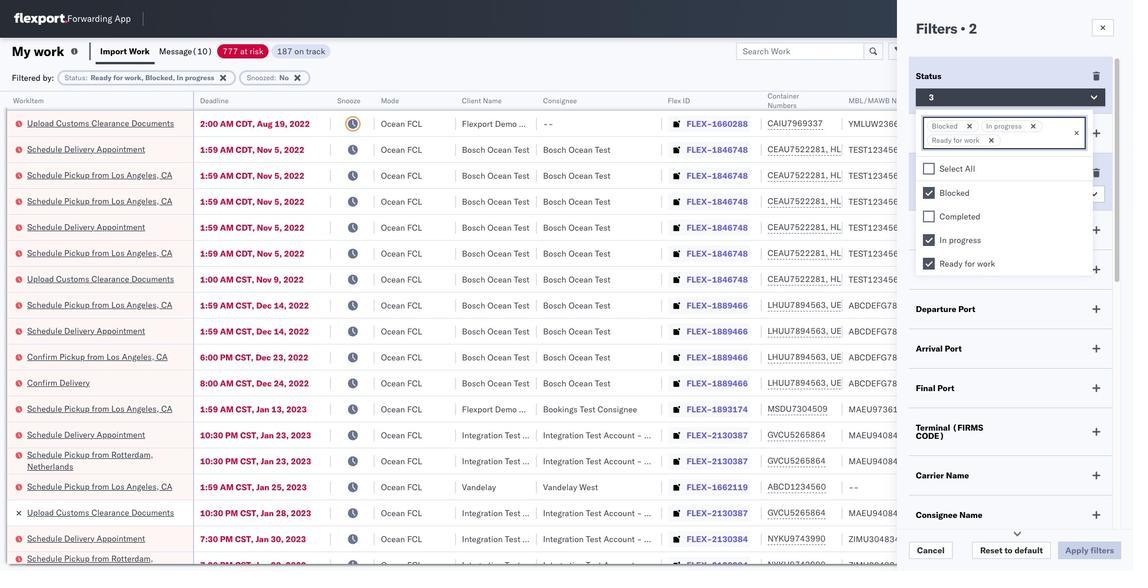 Task type: locate. For each thing, give the bounding box(es) containing it.
0 horizontal spatial risk
[[250, 46, 264, 56]]

west
[[580, 482, 599, 493]]

in progress down operator
[[987, 122, 1023, 131]]

list box
[[917, 157, 1094, 276]]

10:30
[[200, 430, 223, 441], [200, 456, 223, 467], [200, 508, 223, 519]]

port right final
[[938, 383, 955, 394]]

3 gaurav jawla from the top
[[1005, 170, 1054, 181]]

2 flex-2130387 from the top
[[687, 456, 749, 467]]

lhuu7894563,
[[768, 300, 829, 311], [768, 326, 829, 337], [768, 352, 829, 363], [768, 378, 829, 389]]

14, up 6:00 pm cst, dec 23, 2022
[[274, 326, 287, 337]]

2 vertical spatial documents
[[132, 508, 174, 518]]

batch action button
[[1049, 42, 1126, 60]]

risk
[[250, 46, 264, 56], [928, 128, 943, 139]]

2 netherlands from the top
[[27, 566, 73, 572]]

appointment for schedule delivery appointment 'link' related to third schedule delivery appointment button from the top
[[97, 326, 145, 336]]

account
[[604, 430, 635, 441], [604, 456, 635, 467], [604, 508, 635, 519], [604, 534, 635, 545], [604, 560, 635, 571]]

demo left bookings
[[495, 404, 517, 415]]

deadline
[[200, 96, 229, 105]]

1 vertical spatial flexport demo consignee
[[462, 404, 559, 415]]

dec down 1:00 am cst, nov 9, 2022
[[256, 300, 272, 311]]

4 resize handle column header from the left
[[442, 92, 456, 572]]

23, down 13,
[[276, 430, 289, 441]]

1 vertical spatial mode
[[917, 225, 939, 236]]

jaehyung
[[1005, 430, 1040, 441]]

1846748 for 4th 'schedule pickup from los angeles, ca' link from the bottom of the page
[[713, 248, 749, 259]]

snoozed left all
[[917, 168, 950, 178]]

3 schedule pickup from los angeles, ca from the top
[[27, 248, 173, 258]]

1 vertical spatial clearance
[[91, 274, 129, 284]]

0 vertical spatial flexport
[[462, 118, 493, 129]]

status right by: on the top left of the page
[[65, 73, 85, 82]]

2 vertical spatial maeu9408431
[[849, 508, 909, 519]]

14, down 9,
[[274, 300, 287, 311]]

workitem button
[[7, 94, 181, 106]]

resize handle column header for mode
[[442, 92, 456, 572]]

: up workitem button
[[85, 73, 88, 82]]

1:59 am cst, dec 14, 2022 up 6:00 pm cst, dec 23, 2022
[[200, 326, 309, 337]]

2 30, from the top
[[271, 560, 284, 571]]

2 vertical spatial gvcu5265864
[[768, 508, 826, 519]]

3 1889466 from the top
[[713, 352, 749, 363]]

1 vertical spatial client name
[[917, 265, 965, 275]]

0 vertical spatial port
[[959, 304, 976, 315]]

10:30 pm cst, jan 23, 2023 up 1:59 am cst, jan 25, 2023
[[200, 456, 312, 467]]

1 vertical spatial gaurav jawla
[[1005, 144, 1054, 155]]

departure port
[[917, 304, 976, 315]]

snoozed up deadline button
[[247, 73, 274, 82]]

1 hlxu6269489, from the top
[[831, 144, 891, 155]]

no down select
[[930, 189, 941, 200]]

1 vertical spatial flex-2130384
[[687, 560, 749, 571]]

1 upload customs clearance documents from the top
[[27, 118, 174, 128]]

flexport
[[462, 118, 493, 129], [462, 404, 493, 415]]

1 vertical spatial blocked
[[940, 188, 971, 198]]

progress
[[185, 73, 215, 82], [995, 122, 1023, 131], [950, 235, 982, 246]]

2 gaurav from the top
[[1005, 144, 1032, 155]]

3 schedule delivery appointment button from the top
[[27, 325, 145, 338]]

no button
[[917, 185, 1106, 203]]

flex-1846748 for 2nd 'schedule pickup from los angeles, ca' link from the top
[[687, 196, 749, 207]]

in
[[177, 73, 183, 82], [987, 122, 993, 131], [940, 235, 947, 246]]

1 vertical spatial customs
[[56, 274, 89, 284]]

0 vertical spatial progress
[[185, 73, 215, 82]]

1889466 for schedule pickup from los angeles, ca
[[713, 300, 749, 311]]

ready up departure port
[[940, 259, 963, 269]]

filters • 2
[[917, 19, 978, 37]]

gvcu5265864 down abcd1234560 at the bottom of page
[[768, 508, 826, 519]]

2 vertical spatial upload customs clearance documents
[[27, 508, 174, 518]]

2 vertical spatial work
[[978, 259, 996, 269]]

None checkbox
[[924, 163, 936, 175], [924, 187, 936, 199], [924, 163, 936, 175], [924, 187, 936, 199]]

schedule pickup from rotterdam, netherlands
[[27, 450, 153, 472], [27, 554, 153, 572]]

no
[[280, 73, 289, 82], [930, 189, 941, 200]]

dec up 6:00 pm cst, dec 23, 2022
[[256, 326, 272, 337]]

23, up 24,
[[273, 352, 286, 363]]

from inside button
[[87, 352, 104, 362]]

-- down consignee button
[[543, 118, 554, 129]]

in progress down completed
[[940, 235, 982, 246]]

8 am from the top
[[220, 300, 234, 311]]

16 flex- from the top
[[687, 508, 713, 519]]

dec up the 8:00 am cst, dec 24, 2022
[[256, 352, 271, 363]]

default
[[1015, 546, 1044, 556]]

1 flex-1889466 from the top
[[687, 300, 749, 311]]

0 vertical spatial 2130387
[[713, 430, 749, 441]]

1 vandelay from the left
[[462, 482, 496, 493]]

0 vertical spatial for
[[113, 73, 123, 82]]

1 vertical spatial 30,
[[271, 560, 284, 571]]

hlxu6269489, for fifth schedule delivery appointment button from the bottom's schedule delivery appointment 'link'
[[831, 144, 891, 155]]

flex-1846748 for schedule delivery appointment 'link' for fourth schedule delivery appointment button from the bottom of the page
[[687, 222, 749, 233]]

2 horizontal spatial for
[[965, 259, 976, 269]]

schedule pickup from rotterdam, netherlands button
[[27, 449, 178, 474], [27, 553, 178, 572]]

flex-2130387 up flex-1662119
[[687, 456, 749, 467]]

customs
[[56, 118, 89, 128], [56, 274, 89, 284], [56, 508, 89, 518]]

numbers inside button
[[892, 96, 921, 105]]

port
[[959, 304, 976, 315], [946, 344, 963, 354], [938, 383, 955, 394]]

1 horizontal spatial no
[[930, 189, 941, 200]]

risk right 'at'
[[250, 46, 264, 56]]

2 vertical spatial 10:30
[[200, 508, 223, 519]]

schedule pickup from rotterdam, netherlands for 7:30 pm cst, jan 30, 2023
[[27, 554, 153, 572]]

3 ceau7522281, hlxu6269489, hlxu8034992 from the top
[[768, 196, 951, 207]]

1 vertical spatial 10:30 pm cst, jan 23, 2023
[[200, 456, 312, 467]]

agent
[[1112, 430, 1134, 441]]

0 vertical spatial gvcu5265864
[[768, 430, 826, 441]]

1 vertical spatial demo
[[495, 404, 517, 415]]

2 karl from the top
[[645, 456, 660, 467]]

rotterdam, for 10:30 pm cst, jan 23, 2023
[[111, 450, 153, 460]]

flex-2130387 down flex-1893174
[[687, 430, 749, 441]]

from for confirm pickup from los angeles, ca link
[[87, 352, 104, 362]]

1 maeu9408431 from the top
[[849, 430, 909, 441]]

work
[[34, 43, 64, 59], [965, 136, 980, 145], [978, 259, 996, 269]]

1 vertical spatial ready for work
[[940, 259, 996, 269]]

flexport demo consignee
[[462, 118, 559, 129], [462, 404, 559, 415]]

schedule pickup from rotterdam, netherlands for 10:30 pm cst, jan 23, 2023
[[27, 450, 153, 472]]

numbers inside the container numbers
[[768, 101, 797, 110]]

maeu9408431
[[849, 430, 909, 441], [849, 456, 909, 467], [849, 508, 909, 519]]

2 integration from the top
[[543, 456, 584, 467]]

2 uetu5238478 from the top
[[831, 326, 889, 337]]

1 schedule delivery appointment button from the top
[[27, 143, 145, 156]]

Search Work text field
[[736, 42, 865, 60]]

ceau7522281, hlxu6269489, hlxu8034992 for 2nd 'schedule pickup from los angeles, ca' link from the top
[[768, 196, 951, 207]]

los inside button
[[107, 352, 120, 362]]

los for first 'schedule pickup from los angeles, ca' link from the top of the page
[[111, 170, 125, 180]]

2 2130384 from the top
[[713, 560, 749, 571]]

2 appointment from the top
[[97, 222, 145, 232]]

1 vertical spatial flexport
[[462, 404, 493, 415]]

flexport for bookings test consignee
[[462, 404, 493, 415]]

2 vertical spatial upload
[[27, 508, 54, 518]]

resize handle column header for mbl/mawb numbers
[[985, 92, 999, 572]]

los for confirm pickup from los angeles, ca link
[[107, 352, 120, 362]]

work up by: on the top left of the page
[[34, 43, 64, 59]]

0 vertical spatial 1:59 am cst, dec 14, 2022
[[200, 300, 309, 311]]

0 horizontal spatial status
[[65, 73, 85, 82]]

reset to default
[[981, 546, 1044, 556]]

port right departure
[[959, 304, 976, 315]]

client name
[[462, 96, 502, 105], [917, 265, 965, 275]]

schedule delivery appointment for schedule delivery appointment 'link' corresponding to fifth schedule delivery appointment button
[[27, 534, 145, 544]]

1:59 am cdt, nov 5, 2022 for fifth schedule delivery appointment button from the bottom's schedule delivery appointment 'link'
[[200, 144, 305, 155]]

1 confirm from the top
[[27, 352, 57, 362]]

3 2130387 from the top
[[713, 508, 749, 519]]

2 schedule pickup from rotterdam, netherlands link from the top
[[27, 553, 178, 572]]

1 vertical spatial jawla
[[1034, 144, 1054, 155]]

1 horizontal spatial mode
[[917, 225, 939, 236]]

1 vertical spatial 1:59 am cst, dec 14, 2022
[[200, 326, 309, 337]]

port for departure port
[[959, 304, 976, 315]]

2 vertical spatial 23,
[[276, 456, 289, 467]]

los for 2nd 'schedule pickup from los angeles, ca' link from the top
[[111, 196, 125, 206]]

3 schedule delivery appointment link from the top
[[27, 325, 145, 337]]

1 am from the top
[[220, 118, 234, 129]]

1 vertical spatial netherlands
[[27, 566, 73, 572]]

1 horizontal spatial status
[[917, 71, 942, 82]]

3 am from the top
[[220, 170, 234, 181]]

karl
[[645, 430, 660, 441], [645, 456, 660, 467], [645, 508, 660, 519], [645, 534, 660, 545], [645, 560, 660, 571]]

in progress inside list box
[[940, 235, 982, 246]]

10:30 pm cst, jan 23, 2023 down the 1:59 am cst, jan 13, 2023
[[200, 430, 312, 441]]

1:59 am cst, jan 25, 2023
[[200, 482, 307, 493]]

1:59 am cst, dec 14, 2022 down 1:00 am cst, nov 9, 2022
[[200, 300, 309, 311]]

ready right at
[[933, 136, 952, 145]]

18 ocean fcl from the top
[[381, 560, 423, 571]]

0 vertical spatial gaurav jawla
[[1005, 118, 1054, 129]]

schedule pickup from los angeles, ca link
[[27, 169, 173, 181], [27, 195, 173, 207], [27, 247, 173, 259], [27, 299, 173, 311], [27, 403, 173, 415], [27, 481, 173, 493]]

8 resize handle column header from the left
[[829, 92, 843, 572]]

2 nyku9743990 from the top
[[768, 560, 826, 571]]

1 jawla from the top
[[1034, 118, 1054, 129]]

10:30 down 1:59 am cst, jan 25, 2023
[[200, 508, 223, 519]]

4 schedule from the top
[[27, 222, 62, 232]]

lhuu7894563, for confirm pickup from los angeles, ca
[[768, 352, 829, 363]]

2 jawla from the top
[[1034, 144, 1054, 155]]

11 ocean fcl from the top
[[381, 378, 423, 389]]

3 resize handle column header from the left
[[361, 92, 375, 572]]

flex-1846748 for 4th 'schedule pickup from los angeles, ca' link from the bottom of the page
[[687, 248, 749, 259]]

gaurav jawla for schedule delivery appointment
[[1005, 144, 1054, 155]]

•
[[961, 19, 966, 37]]

12 am from the top
[[220, 482, 234, 493]]

1 vertical spatial 23,
[[276, 430, 289, 441]]

confirm inside confirm pickup from los angeles, ca link
[[27, 352, 57, 362]]

1 vertical spatial upload customs clearance documents
[[27, 274, 174, 284]]

flex-1889466
[[687, 300, 749, 311], [687, 326, 749, 337], [687, 352, 749, 363], [687, 378, 749, 389]]

0 vertical spatial 14,
[[274, 300, 287, 311]]

1 vertical spatial schedule pickup from rotterdam, netherlands link
[[27, 553, 178, 572]]

gvcu5265864 up abcd1234560 at the bottom of page
[[768, 456, 826, 467]]

1 flex-2130384 from the top
[[687, 534, 749, 545]]

2 1889466 from the top
[[713, 326, 749, 337]]

-- right abcd1234560 at the bottom of page
[[849, 482, 860, 493]]

upload customs clearance documents button
[[27, 117, 174, 130], [27, 273, 174, 286]]

1 horizontal spatial client
[[917, 265, 940, 275]]

1 vertical spatial port
[[946, 344, 963, 354]]

9 flex- from the top
[[687, 326, 713, 337]]

1 vertical spatial schedule pickup from rotterdam, netherlands
[[27, 554, 153, 572]]

mode inside mode button
[[381, 96, 399, 105]]

in progress
[[987, 122, 1023, 131], [940, 235, 982, 246]]

Search Shipments (/) text field
[[908, 10, 1022, 28]]

no down 187 at the left of page
[[280, 73, 289, 82]]

work down completed
[[978, 259, 996, 269]]

ready for work
[[933, 136, 980, 145], [940, 259, 996, 269]]

23, up "25,"
[[276, 456, 289, 467]]

name inside client name "button"
[[483, 96, 502, 105]]

terminal
[[917, 423, 951, 434]]

: up deadline button
[[274, 73, 277, 82]]

6 fcl from the top
[[408, 248, 423, 259]]

8 schedule from the top
[[27, 404, 62, 414]]

777 at risk
[[223, 46, 264, 56]]

0 vertical spatial flex-2130384
[[687, 534, 749, 545]]

arrival port
[[917, 344, 963, 354]]

3 lhuu7894563, uetu5238478 from the top
[[768, 352, 889, 363]]

3 flex- from the top
[[687, 170, 713, 181]]

0 vertical spatial flex-2130387
[[687, 430, 749, 441]]

progress down completed
[[950, 235, 982, 246]]

0 vertical spatial 30,
[[271, 534, 284, 545]]

jawla for upload customs clearance documents
[[1034, 118, 1054, 129]]

1:59 am cst, dec 14, 2022
[[200, 300, 309, 311], [200, 326, 309, 337]]

3 maeu9408431 from the top
[[849, 508, 909, 519]]

: for status
[[85, 73, 88, 82]]

schedule pickup from rotterdam, netherlands link for 10:30
[[27, 449, 178, 473]]

container numbers
[[768, 92, 800, 110]]

0 vertical spatial mode
[[381, 96, 399, 105]]

schedule delivery appointment link for third schedule delivery appointment button from the top
[[27, 325, 145, 337]]

abcdefg78456546 for schedule pickup from los angeles, ca
[[849, 300, 929, 311]]

6:00 pm cst, dec 23, 2022
[[200, 352, 309, 363]]

gaurav for upload customs clearance documents
[[1005, 118, 1032, 129]]

6 flex-1846748 from the top
[[687, 274, 749, 285]]

0 vertical spatial --
[[543, 118, 554, 129]]

3 appointment from the top
[[97, 326, 145, 336]]

ready for work up select all
[[933, 136, 980, 145]]

file exception button
[[914, 42, 995, 60], [914, 42, 995, 60]]

lhuu7894563, for schedule delivery appointment
[[768, 326, 829, 337]]

2 vertical spatial progress
[[950, 235, 982, 246]]

0 vertical spatial in
[[177, 73, 183, 82]]

1 vertical spatial 2130387
[[713, 456, 749, 467]]

2 flex-1889466 from the top
[[687, 326, 749, 337]]

1 vertical spatial in progress
[[940, 235, 982, 246]]

3 schedule pickup from los angeles, ca button from the top
[[27, 247, 173, 260]]

for left work,
[[113, 73, 123, 82]]

None text field
[[1004, 135, 1016, 145]]

1 vertical spatial 7:30 pm cst, jan 30, 2023
[[200, 560, 306, 571]]

0 vertical spatial upload
[[27, 118, 54, 128]]

2130387 down 1662119
[[713, 508, 749, 519]]

work,
[[125, 73, 144, 82]]

resize handle column header for workitem
[[179, 92, 193, 572]]

customs for first upload customs clearance documents button from the top
[[56, 118, 89, 128]]

delivery for third schedule delivery appointment button from the top
[[64, 326, 95, 336]]

0 vertical spatial upload customs clearance documents link
[[27, 117, 174, 129]]

from for first 'schedule pickup from los angeles, ca' link from the bottom of the page
[[92, 482, 109, 492]]

upload customs clearance documents link for first upload customs clearance documents button from the top
[[27, 117, 174, 129]]

2 vertical spatial 2130387
[[713, 508, 749, 519]]

demo for bookings
[[495, 404, 517, 415]]

schedule delivery appointment link for fourth schedule delivery appointment button from the bottom of the page
[[27, 221, 145, 233]]

2 1:59 from the top
[[200, 170, 218, 181]]

1 vertical spatial client
[[917, 265, 940, 275]]

los
[[111, 170, 125, 180], [111, 196, 125, 206], [111, 248, 125, 258], [111, 300, 125, 310], [107, 352, 120, 362], [111, 404, 125, 414], [111, 482, 125, 492]]

for up select all
[[954, 136, 963, 145]]

gaurav jawla for upload customs clearance documents
[[1005, 118, 1054, 129]]

1660288
[[713, 118, 749, 129]]

numbers for container numbers
[[768, 101, 797, 110]]

2 flex- from the top
[[687, 144, 713, 155]]

: for snoozed
[[274, 73, 277, 82]]

4 schedule pickup from los angeles, ca button from the top
[[27, 299, 173, 312]]

2 confirm from the top
[[27, 378, 57, 388]]

port right arrival
[[946, 344, 963, 354]]

3 flex-1846748 from the top
[[687, 196, 749, 207]]

1 integration test account - karl lagerfeld from the top
[[543, 430, 697, 441]]

numbers left 3
[[892, 96, 921, 105]]

1 vertical spatial upload customs clearance documents link
[[27, 273, 174, 285]]

work up all
[[965, 136, 980, 145]]

in down completed
[[940, 235, 947, 246]]

snoozed for snoozed
[[917, 168, 950, 178]]

1 demo from the top
[[495, 118, 517, 129]]

0 vertical spatial 10:30 pm cst, jan 23, 2023
[[200, 430, 312, 441]]

upload for 1st upload customs clearance documents button from the bottom of the page
[[27, 274, 54, 284]]

mode
[[381, 96, 399, 105], [917, 225, 939, 236]]

forwarding app link
[[14, 13, 131, 25]]

2 integration test account - karl lagerfeld from the top
[[543, 456, 697, 467]]

status : ready for work, blocked, in progress
[[65, 73, 215, 82]]

0 vertical spatial nyku9743990
[[768, 534, 826, 545]]

2130387 down 1893174
[[713, 430, 749, 441]]

2 schedule delivery appointment link from the top
[[27, 221, 145, 233]]

1 horizontal spatial risk
[[928, 128, 943, 139]]

2 abcdefg78456546 from the top
[[849, 326, 929, 337]]

progress inside list box
[[950, 235, 982, 246]]

1:59 am cdt, nov 5, 2022 for 2nd 'schedule pickup from los angeles, ca' link from the top
[[200, 196, 305, 207]]

0 vertical spatial risk
[[250, 46, 264, 56]]

hlxu6269489,
[[831, 144, 891, 155], [831, 170, 891, 181], [831, 196, 891, 207], [831, 222, 891, 233], [831, 248, 891, 259], [831, 274, 891, 285]]

25,
[[272, 482, 284, 493]]

1 vertical spatial 7:30
[[200, 560, 218, 571]]

cdt,
[[236, 118, 255, 129], [236, 144, 255, 155], [236, 170, 255, 181], [236, 196, 255, 207], [236, 222, 255, 233], [236, 248, 255, 259]]

777
[[223, 46, 238, 56]]

customs for 1st upload customs clearance documents button from the bottom of the page
[[56, 274, 89, 284]]

delivery for fourth schedule delivery appointment button from the bottom of the page
[[64, 222, 95, 232]]

schedule pickup from los angeles, ca
[[27, 170, 173, 180], [27, 196, 173, 206], [27, 248, 173, 258], [27, 300, 173, 310], [27, 404, 173, 414], [27, 482, 173, 492]]

ca
[[161, 170, 173, 180], [161, 196, 173, 206], [161, 248, 173, 258], [161, 300, 173, 310], [157, 352, 168, 362], [161, 404, 173, 414], [161, 482, 173, 492]]

1 horizontal spatial snoozed
[[917, 168, 950, 178]]

los for 4th 'schedule pickup from los angeles, ca' link from the bottom of the page
[[111, 248, 125, 258]]

gvcu5265864 down msdu7304509
[[768, 430, 826, 441]]

bosch
[[462, 144, 486, 155], [543, 144, 567, 155], [462, 170, 486, 181], [543, 170, 567, 181], [462, 196, 486, 207], [543, 196, 567, 207], [462, 222, 486, 233], [543, 222, 567, 233], [462, 248, 486, 259], [543, 248, 567, 259], [462, 274, 486, 285], [543, 274, 567, 285], [462, 300, 486, 311], [543, 300, 567, 311], [462, 326, 486, 337], [543, 326, 567, 337], [462, 352, 486, 363], [543, 352, 567, 363], [462, 378, 486, 389], [543, 378, 567, 389]]

0 vertical spatial snoozed
[[247, 73, 274, 82]]

flexport for --
[[462, 118, 493, 129]]

1 resize handle column header from the left
[[179, 92, 193, 572]]

ready for work down completed
[[940, 259, 996, 269]]

:
[[85, 73, 88, 82], [274, 73, 277, 82]]

0 horizontal spatial mode
[[381, 96, 399, 105]]

None checkbox
[[924, 211, 936, 223], [924, 234, 936, 246], [924, 258, 936, 270], [924, 211, 936, 223], [924, 234, 936, 246], [924, 258, 936, 270]]

2 1846748 from the top
[[713, 170, 749, 181]]

2 flexport demo consignee from the top
[[462, 404, 559, 415]]

1 gvcu5265864 from the top
[[768, 430, 826, 441]]

0 vertical spatial no
[[280, 73, 289, 82]]

progress down operator
[[995, 122, 1023, 131]]

10:30 down the 1:59 am cst, jan 13, 2023
[[200, 430, 223, 441]]

import work button
[[96, 38, 154, 64]]

14, for schedule pickup from los angeles, ca
[[274, 300, 287, 311]]

port for final port
[[938, 383, 955, 394]]

in down 3 button
[[987, 122, 993, 131]]

client
[[462, 96, 481, 105], [917, 265, 940, 275]]

1 vertical spatial upload
[[27, 274, 54, 284]]

status up 3
[[917, 71, 942, 82]]

on
[[295, 46, 304, 56]]

0 vertical spatial netherlands
[[27, 462, 73, 472]]

numbers down container
[[768, 101, 797, 110]]

in right blocked,
[[177, 73, 183, 82]]

risk right at
[[928, 128, 943, 139]]

upload for first upload customs clearance documents button from the top
[[27, 118, 54, 128]]

0 vertical spatial confirm
[[27, 352, 57, 362]]

flexport demo consignee for -
[[462, 118, 559, 129]]

1 schedule delivery appointment from the top
[[27, 144, 145, 154]]

ready up workitem button
[[91, 73, 112, 82]]

test
[[514, 144, 530, 155], [595, 144, 611, 155], [514, 170, 530, 181], [595, 170, 611, 181], [514, 196, 530, 207], [595, 196, 611, 207], [514, 222, 530, 233], [595, 222, 611, 233], [514, 248, 530, 259], [595, 248, 611, 259], [514, 274, 530, 285], [595, 274, 611, 285], [514, 300, 530, 311], [595, 300, 611, 311], [514, 326, 530, 337], [595, 326, 611, 337], [514, 352, 530, 363], [595, 352, 611, 363], [514, 378, 530, 389], [595, 378, 611, 389], [580, 404, 596, 415], [586, 430, 602, 441], [1069, 430, 1085, 441], [586, 456, 602, 467], [586, 508, 602, 519], [586, 534, 602, 545], [586, 560, 602, 571]]

ca for fifth 'schedule pickup from los angeles, ca' link from the top of the page
[[161, 404, 173, 414]]

pickup inside button
[[59, 352, 85, 362]]

resize handle column header for consignee
[[648, 92, 662, 572]]

2130387 up 1662119
[[713, 456, 749, 467]]

17 fcl from the top
[[408, 534, 423, 545]]

gaurav for schedule delivery appointment
[[1005, 144, 1032, 155]]

flex-1660288 button
[[668, 115, 751, 132], [668, 115, 751, 132]]

2 vertical spatial in
[[940, 235, 947, 246]]

0 vertical spatial ready for work
[[933, 136, 980, 145]]

filtered by:
[[12, 72, 54, 83]]

5 ceau7522281, hlxu6269489, hlxu8034992 from the top
[[768, 248, 951, 259]]

4 flex-1846748 from the top
[[687, 222, 749, 233]]

1 vertical spatial for
[[954, 136, 963, 145]]

2130384
[[713, 534, 749, 545], [713, 560, 749, 571]]

5 karl from the top
[[645, 560, 660, 571]]

progress down (10) at top
[[185, 73, 215, 82]]

blocked right at
[[933, 122, 959, 131]]

confirm for confirm delivery
[[27, 378, 57, 388]]

14, for schedule delivery appointment
[[274, 326, 287, 337]]

flex-2130387 down flex-1662119
[[687, 508, 749, 519]]

demo down client name "button"
[[495, 118, 517, 129]]

flex-1889466 for schedule pickup from los angeles, ca
[[687, 300, 749, 311]]

0 vertical spatial upload customs clearance documents
[[27, 118, 174, 128]]

10 schedule from the top
[[27, 450, 62, 460]]

0 vertical spatial zimu3048342
[[849, 534, 906, 545]]

schedule delivery appointment
[[27, 144, 145, 154], [27, 222, 145, 232], [27, 326, 145, 336], [27, 430, 145, 440], [27, 534, 145, 544]]

ca for 2nd 'schedule pickup from los angeles, ca' link from the top
[[161, 196, 173, 206]]

0 vertical spatial maeu9408431
[[849, 430, 909, 441]]

ceau7522281, hlxu6269489, hlxu8034992 for 4th 'schedule pickup from los angeles, ca' link from the bottom of the page
[[768, 248, 951, 259]]

2 vertical spatial jawla
[[1034, 170, 1054, 181]]

pickup for first 'schedule pickup from los angeles, ca' link from the top of the page
[[64, 170, 90, 180]]

dec
[[256, 300, 272, 311], [256, 326, 272, 337], [256, 352, 271, 363], [256, 378, 272, 389]]

ceau7522281, hlxu6269489, hlxu8034992
[[768, 144, 951, 155], [768, 170, 951, 181], [768, 196, 951, 207], [768, 222, 951, 233], [768, 248, 951, 259], [768, 274, 951, 285]]

for down completed
[[965, 259, 976, 269]]

3 ocean fcl from the top
[[381, 170, 423, 181]]

2 flex-1846748 from the top
[[687, 170, 749, 181]]

1 schedule pickup from los angeles, ca from the top
[[27, 170, 173, 180]]

2 vertical spatial flex-2130387
[[687, 508, 749, 519]]

maeu9736123
[[849, 404, 909, 415]]

11 resize handle column header from the left
[[1104, 92, 1118, 572]]

5,
[[274, 144, 282, 155], [274, 170, 282, 181], [274, 196, 282, 207], [274, 222, 282, 233], [274, 248, 282, 259]]

flex-2130387 button
[[668, 427, 751, 444], [668, 427, 751, 444], [668, 453, 751, 470], [668, 453, 751, 470], [668, 505, 751, 522], [668, 505, 751, 522]]

jawla
[[1034, 118, 1054, 129], [1034, 144, 1054, 155], [1034, 170, 1054, 181]]

1 vertical spatial flex-2130387
[[687, 456, 749, 467]]

1 vertical spatial schedule pickup from rotterdam, netherlands button
[[27, 553, 178, 572]]

10:30 up 1:59 am cst, jan 25, 2023
[[200, 456, 223, 467]]

15 fcl from the top
[[408, 482, 423, 493]]

delivery for 2nd schedule delivery appointment button from the bottom
[[64, 430, 95, 440]]

resize handle column header
[[179, 92, 193, 572], [317, 92, 332, 572], [361, 92, 375, 572], [442, 92, 456, 572], [523, 92, 538, 572], [648, 92, 662, 572], [748, 92, 762, 572], [829, 92, 843, 572], [985, 92, 999, 572], [1066, 92, 1081, 572], [1104, 92, 1118, 572]]

2023
[[287, 404, 307, 415], [291, 430, 312, 441], [291, 456, 312, 467], [287, 482, 307, 493], [291, 508, 312, 519], [286, 534, 306, 545], [286, 560, 306, 571]]

18 flex- from the top
[[687, 560, 713, 571]]

1 horizontal spatial --
[[849, 482, 860, 493]]

schedule delivery appointment button
[[27, 143, 145, 156], [27, 221, 145, 234], [27, 325, 145, 338], [27, 429, 145, 442], [27, 533, 145, 546]]

1 vertical spatial gaurav
[[1005, 144, 1032, 155]]

terminal (firms code)
[[917, 423, 984, 442]]

23, for confirm pickup from los angeles, ca
[[273, 352, 286, 363]]

vandelay west
[[543, 482, 599, 493]]

blocked up completed
[[940, 188, 971, 198]]

pickup for fifth 'schedule pickup from los angeles, ca' link from the top of the page
[[64, 404, 90, 414]]

upload customs clearance documents link for 1st upload customs clearance documents button from the bottom of the page
[[27, 273, 174, 285]]

1 vertical spatial zimu3048342
[[849, 560, 906, 571]]

2 hlxu6269489, from the top
[[831, 170, 891, 181]]

1 horizontal spatial in
[[940, 235, 947, 246]]

hlxu6269489, for schedule delivery appointment 'link' for fourth schedule delivery appointment button from the bottom of the page
[[831, 222, 891, 233]]

1 vertical spatial 2130384
[[713, 560, 749, 571]]

10 ocean fcl from the top
[[381, 352, 423, 363]]

confirm inside confirm delivery link
[[27, 378, 57, 388]]

mbl/mawb
[[849, 96, 890, 105]]

netherlands for 7:30
[[27, 566, 73, 572]]

1 vertical spatial work
[[965, 136, 980, 145]]

1 vertical spatial snoozed
[[917, 168, 950, 178]]

lhuu7894563, uetu5238478
[[768, 300, 889, 311], [768, 326, 889, 337], [768, 352, 889, 363], [768, 378, 889, 389]]

delivery for confirm delivery button
[[59, 378, 90, 388]]

2 5, from the top
[[274, 170, 282, 181]]

message
[[159, 46, 192, 56]]

2 vandelay from the left
[[543, 482, 578, 493]]

flex-1889466 for schedule delivery appointment
[[687, 326, 749, 337]]

list box containing select all
[[917, 157, 1094, 276]]

0 horizontal spatial client
[[462, 96, 481, 105]]

jawla for schedule delivery appointment
[[1034, 144, 1054, 155]]

5 account from the top
[[604, 560, 635, 571]]

0 vertical spatial rotterdam,
[[111, 450, 153, 460]]

5 flex-1846748 from the top
[[687, 248, 749, 259]]

6 cdt, from the top
[[236, 248, 255, 259]]

0 vertical spatial documents
[[132, 118, 174, 128]]

0 vertical spatial 2130384
[[713, 534, 749, 545]]

ca inside button
[[157, 352, 168, 362]]

integration
[[543, 430, 584, 441], [543, 456, 584, 467], [543, 508, 584, 519], [543, 534, 584, 545], [543, 560, 584, 571]]

filters
[[917, 19, 958, 37]]

6 ceau7522281, hlxu6269489, hlxu8034992 from the top
[[768, 274, 951, 285]]

2 vertical spatial for
[[965, 259, 976, 269]]



Task type: vqa. For each thing, say whether or not it's contained in the screenshot.


Task type: describe. For each thing, give the bounding box(es) containing it.
work
[[129, 46, 150, 56]]

pickup for 4th 'schedule pickup from los angeles, ca' link from the bottom of the page
[[64, 248, 90, 258]]

from for 3rd 'schedule pickup from los angeles, ca' link from the bottom
[[92, 300, 109, 310]]

vandelay for vandelay
[[462, 482, 496, 493]]

3 integration test account - karl lagerfeld from the top
[[543, 508, 697, 519]]

operator
[[1005, 96, 1034, 105]]

0 vertical spatial blocked
[[933, 122, 959, 131]]

resize handle column header for client name
[[523, 92, 538, 572]]

pickup for confirm pickup from los angeles, ca link
[[59, 352, 85, 362]]

for inside list box
[[965, 259, 976, 269]]

container
[[768, 92, 800, 100]]

lhuu7894563, uetu5238478 for confirm pickup from los angeles, ca
[[768, 352, 889, 363]]

14 flex- from the top
[[687, 456, 713, 467]]

consignee inside button
[[543, 96, 577, 105]]

4 account from the top
[[604, 534, 635, 545]]

ymluw236679313
[[849, 118, 925, 129]]

jaehyung choi - test origin agent
[[1005, 430, 1134, 441]]

ca for first 'schedule pickup from los angeles, ca' link from the bottom of the page
[[161, 482, 173, 492]]

flex-1893174
[[687, 404, 749, 415]]

hlxu6269489, for 4th 'schedule pickup from los angeles, ca' link from the bottom of the page
[[831, 248, 891, 259]]

1 5, from the top
[[274, 144, 282, 155]]

0 horizontal spatial for
[[113, 73, 123, 82]]

3 5, from the top
[[274, 196, 282, 207]]

2 am from the top
[[220, 144, 234, 155]]

exception
[[948, 46, 987, 56]]

6 hlxu8034992 from the top
[[894, 274, 951, 285]]

aug
[[257, 118, 273, 129]]

1 1:59 from the top
[[200, 144, 218, 155]]

dec for confirm pickup from los angeles, ca
[[256, 352, 271, 363]]

3 gvcu5265864 from the top
[[768, 508, 826, 519]]

1846748 for fifth schedule delivery appointment button from the bottom's schedule delivery appointment 'link'
[[713, 144, 749, 155]]

2 cdt, from the top
[[236, 144, 255, 155]]

track
[[306, 46, 325, 56]]

in inside list box
[[940, 235, 947, 246]]

1 vertical spatial risk
[[928, 128, 943, 139]]

mode button
[[375, 94, 445, 106]]

4 cdt, from the top
[[236, 196, 255, 207]]

los for fifth 'schedule pickup from los angeles, ca' link from the top of the page
[[111, 404, 125, 414]]

2:00
[[200, 118, 218, 129]]

6 schedule pickup from los angeles, ca from the top
[[27, 482, 173, 492]]

1:59 am cst, dec 14, 2022 for schedule pickup from los angeles, ca
[[200, 300, 309, 311]]

5 schedule pickup from los angeles, ca from the top
[[27, 404, 173, 414]]

snoozed for snoozed : no
[[247, 73, 274, 82]]

2 upload customs clearance documents button from the top
[[27, 273, 174, 286]]

client inside "button"
[[462, 96, 481, 105]]

cancel
[[918, 546, 945, 556]]

10 flex- from the top
[[687, 352, 713, 363]]

flexport. image
[[14, 13, 67, 25]]

15 ocean fcl from the top
[[381, 482, 423, 493]]

carrier name
[[917, 471, 970, 481]]

5 1:59 from the top
[[200, 248, 218, 259]]

4 1:59 from the top
[[200, 222, 218, 233]]

2:00 am cdt, aug 19, 2022
[[200, 118, 310, 129]]

10 am from the top
[[220, 378, 234, 389]]

bookings
[[543, 404, 578, 415]]

flex-1662119
[[687, 482, 749, 493]]

8 1:59 from the top
[[200, 404, 218, 415]]

16 ocean fcl from the top
[[381, 508, 423, 519]]

3 upload customs clearance documents link from the top
[[27, 507, 174, 519]]

1 horizontal spatial for
[[954, 136, 963, 145]]

1 upload customs clearance documents button from the top
[[27, 117, 174, 130]]

schedule delivery appointment link for 2nd schedule delivery appointment button from the bottom
[[27, 429, 145, 441]]

by:
[[43, 72, 54, 83]]

0 vertical spatial in progress
[[987, 122, 1023, 131]]

mbl/mawb numbers
[[849, 96, 921, 105]]

0 vertical spatial work
[[34, 43, 64, 59]]

2 fcl from the top
[[408, 144, 423, 155]]

select
[[940, 164, 964, 174]]

2 ceau7522281, hlxu6269489, hlxu8034992 from the top
[[768, 170, 951, 181]]

lhuu7894563, uetu5238478 for schedule delivery appointment
[[768, 326, 889, 337]]

final
[[917, 383, 936, 394]]

4 schedule delivery appointment button from the top
[[27, 429, 145, 442]]

4 karl from the top
[[645, 534, 660, 545]]

187 on track
[[277, 46, 325, 56]]

12 fcl from the top
[[408, 404, 423, 415]]

5 fcl from the top
[[408, 222, 423, 233]]

upload customs clearance documents for first upload customs clearance documents button from the top
[[27, 118, 174, 128]]

3 clearance from the top
[[91, 508, 129, 518]]

1 7:30 pm cst, jan 30, 2023 from the top
[[200, 534, 306, 545]]

4 schedule pickup from los angeles, ca from the top
[[27, 300, 173, 310]]

mbl/mawb numbers button
[[843, 94, 988, 106]]

(firms
[[953, 423, 984, 434]]

abcdefg78456546 for confirm pickup from los angeles, ca
[[849, 352, 929, 363]]

0 vertical spatial ready
[[91, 73, 112, 82]]

actions
[[1088, 96, 1112, 105]]

final port
[[917, 383, 955, 394]]

action
[[1093, 46, 1119, 56]]

select all
[[940, 164, 976, 174]]

1 horizontal spatial client name
[[917, 265, 965, 275]]

1:59 am cdt, nov 5, 2022 for schedule delivery appointment 'link' for fourth schedule delivery appointment button from the bottom of the page
[[200, 222, 305, 233]]

flex
[[668, 96, 682, 105]]

ca for first 'schedule pickup from los angeles, ca' link from the top of the page
[[161, 170, 173, 180]]

appointment for schedule delivery appointment 'link' corresponding to fifth schedule delivery appointment button
[[97, 534, 145, 544]]

1:00
[[200, 274, 218, 285]]

5 hlxu8034992 from the top
[[894, 248, 951, 259]]

13 fcl from the top
[[408, 430, 423, 441]]

0 horizontal spatial --
[[543, 118, 554, 129]]

ready for work inside list box
[[940, 259, 996, 269]]

vandelay for vandelay west
[[543, 482, 578, 493]]

1 hlxu8034992 from the top
[[894, 144, 951, 155]]

from for first 'schedule pickup from los angeles, ca' link from the top of the page
[[92, 170, 109, 180]]

clearance for first upload customs clearance documents button from the top
[[91, 118, 129, 128]]

1:59 am cst, jan 13, 2023
[[200, 404, 307, 415]]

12 ocean fcl from the top
[[381, 404, 423, 415]]

caiu7969337
[[768, 118, 824, 129]]

4 schedule pickup from los angeles, ca link from the top
[[27, 299, 173, 311]]

16 fcl from the top
[[408, 508, 423, 519]]

4 hlxu8034992 from the top
[[894, 222, 951, 233]]

pickup for first 'schedule pickup from los angeles, ca' link from the bottom of the page
[[64, 482, 90, 492]]

netherlands for 10:30
[[27, 462, 73, 472]]

ca for 3rd 'schedule pickup from los angeles, ca' link from the bottom
[[161, 300, 173, 310]]

3 account from the top
[[604, 508, 635, 519]]

9,
[[274, 274, 282, 285]]

2 vertical spatial ready
[[940, 259, 963, 269]]

appointment for schedule delivery appointment 'link' associated with 2nd schedule delivery appointment button from the bottom
[[97, 430, 145, 440]]

8 fcl from the top
[[408, 300, 423, 311]]

5 ceau7522281, from the top
[[768, 248, 829, 259]]

13 schedule from the top
[[27, 554, 62, 564]]

19,
[[275, 118, 288, 129]]

flexport demo consignee for bookings
[[462, 404, 559, 415]]

uetu5238478 for schedule delivery appointment
[[831, 326, 889, 337]]

1 vertical spatial progress
[[995, 122, 1023, 131]]

9 ocean fcl from the top
[[381, 326, 423, 337]]

6 am from the top
[[220, 248, 234, 259]]

2 ceau7522281, from the top
[[768, 170, 829, 181]]

deadline button
[[194, 94, 320, 106]]

4 test123456 from the top
[[849, 222, 899, 233]]

confirm pickup from los angeles, ca button
[[27, 351, 168, 364]]

6:00
[[200, 352, 218, 363]]

schedule delivery appointment for schedule delivery appointment 'link' for fourth schedule delivery appointment button from the bottom of the page
[[27, 222, 145, 232]]

6 test123456 from the top
[[849, 274, 899, 285]]

4 lagerfeld from the top
[[662, 534, 697, 545]]

ceau7522281, hlxu6269489, hlxu8034992 for schedule delivery appointment 'link' for fourth schedule delivery appointment button from the bottom of the page
[[768, 222, 951, 233]]

3 button
[[917, 89, 1106, 106]]

pickup for 3rd 'schedule pickup from los angeles, ca' link from the bottom
[[64, 300, 90, 310]]

1 karl from the top
[[645, 430, 660, 441]]

choi
[[1042, 430, 1060, 441]]

1:59 am cdt, nov 5, 2022 for 4th 'schedule pickup from los angeles, ca' link from the bottom of the page
[[200, 248, 305, 259]]

delivery for fifth schedule delivery appointment button from the bottom
[[64, 144, 95, 154]]

status for status
[[917, 71, 942, 82]]

4 5, from the top
[[274, 222, 282, 233]]

5 integration from the top
[[543, 560, 584, 571]]

2 7:30 pm cst, jan 30, 2023 from the top
[[200, 560, 306, 571]]

confirm pickup from los angeles, ca link
[[27, 351, 168, 363]]

(10)
[[192, 46, 213, 56]]

1662119
[[713, 482, 749, 493]]

upload customs clearance documents for 1st upload customs clearance documents button from the bottom of the page
[[27, 274, 174, 284]]

rotterdam, for 7:30 pm cst, jan 30, 2023
[[111, 554, 153, 564]]

hlxu6269489, for 2nd 'schedule pickup from los angeles, ca' link from the top
[[831, 196, 891, 207]]

code)
[[917, 431, 945, 442]]

uetu5238478 for schedule pickup from los angeles, ca
[[831, 300, 889, 311]]

8:00
[[200, 378, 218, 389]]

0 horizontal spatial in
[[177, 73, 183, 82]]

5 schedule pickup from los angeles, ca button from the top
[[27, 403, 173, 416]]

uetu5238478 for confirm pickup from los angeles, ca
[[831, 352, 889, 363]]

schedule delivery appointment link for fifth schedule delivery appointment button from the bottom
[[27, 143, 145, 155]]

11 am from the top
[[220, 404, 234, 415]]

13,
[[272, 404, 284, 415]]

flex-1660288
[[687, 118, 749, 129]]

3 fcl from the top
[[408, 170, 423, 181]]

lhuu7894563, uetu5238478 for schedule pickup from los angeles, ca
[[768, 300, 889, 311]]

11 fcl from the top
[[408, 378, 423, 389]]

2 flex-2130384 from the top
[[687, 560, 749, 571]]

5 am from the top
[[220, 222, 234, 233]]

2 horizontal spatial in
[[987, 122, 993, 131]]

1 2130384 from the top
[[713, 534, 749, 545]]

3 test123456 from the top
[[849, 196, 899, 207]]

5 schedule from the top
[[27, 248, 62, 258]]

dec for schedule delivery appointment
[[256, 326, 272, 337]]

1 30, from the top
[[271, 534, 284, 545]]

clearance for 1st upload customs clearance documents button from the bottom of the page
[[91, 274, 129, 284]]

8:00 am cst, dec 24, 2022
[[200, 378, 309, 389]]

reset
[[981, 546, 1003, 556]]

4 ocean fcl from the top
[[381, 196, 423, 207]]

ceau7522281, hlxu6269489, hlxu8034992 for fifth schedule delivery appointment button from the bottom's schedule delivery appointment 'link'
[[768, 144, 951, 155]]

3
[[930, 92, 935, 103]]

consignee button
[[538, 94, 651, 106]]

1 vertical spatial ready
[[933, 136, 952, 145]]

3 documents from the top
[[132, 508, 174, 518]]

file exception
[[932, 46, 987, 56]]

ca for confirm pickup from los angeles, ca link
[[157, 352, 168, 362]]

documents for 1st upload customs clearance documents button from the bottom of the page
[[132, 274, 174, 284]]

workitem
[[13, 96, 44, 105]]

dec left 24,
[[256, 378, 272, 389]]

id
[[683, 96, 691, 105]]

5 cdt, from the top
[[236, 222, 255, 233]]

my work
[[12, 43, 64, 59]]

port for arrival port
[[946, 344, 963, 354]]

8 ocean fcl from the top
[[381, 300, 423, 311]]

2 2130387 from the top
[[713, 456, 749, 467]]

delivery for fifth schedule delivery appointment button
[[64, 534, 95, 544]]

to
[[1005, 546, 1013, 556]]

forwarding app
[[67, 13, 131, 25]]

1:00 am cst, nov 9, 2022
[[200, 274, 304, 285]]

client name button
[[456, 94, 526, 106]]

no inside button
[[930, 189, 941, 200]]

angeles, inside button
[[122, 352, 154, 362]]

187
[[277, 46, 293, 56]]

schedule delivery appointment link for fifth schedule delivery appointment button
[[27, 533, 145, 545]]

2
[[969, 19, 978, 37]]

3 cdt, from the top
[[236, 170, 255, 181]]

ca for 4th 'schedule pickup from los angeles, ca' link from the bottom of the page
[[161, 248, 173, 258]]

lhuu7894563, for schedule pickup from los angeles, ca
[[768, 300, 829, 311]]

carrier
[[917, 471, 945, 481]]

batch action
[[1067, 46, 1119, 56]]

0 horizontal spatial progress
[[185, 73, 215, 82]]

flex id
[[668, 96, 691, 105]]

2 maeu9408431 from the top
[[849, 456, 909, 467]]

batch
[[1067, 46, 1091, 56]]

5 integration test account - karl lagerfeld from the top
[[543, 560, 697, 571]]

7 fcl from the top
[[408, 274, 423, 285]]

msdu7304509
[[768, 404, 828, 415]]

at
[[240, 46, 248, 56]]

13 flex- from the top
[[687, 430, 713, 441]]

appointment for schedule delivery appointment 'link' for fourth schedule delivery appointment button from the bottom of the page
[[97, 222, 145, 232]]

28,
[[276, 508, 289, 519]]

7 1:59 from the top
[[200, 326, 218, 337]]

10:30 pm cst, jan 28, 2023
[[200, 508, 312, 519]]

8 flex- from the top
[[687, 300, 713, 311]]

schedule pickup from rotterdam, netherlands link for 7:30
[[27, 553, 178, 572]]

flex-1889466 for confirm pickup from los angeles, ca
[[687, 352, 749, 363]]

schedule delivery appointment for fifth schedule delivery appointment button from the bottom's schedule delivery appointment 'link'
[[27, 144, 145, 154]]

1889466 for confirm pickup from los angeles, ca
[[713, 352, 749, 363]]

confirm pickup from los angeles, ca
[[27, 352, 168, 362]]

completed
[[940, 211, 981, 222]]

2 lagerfeld from the top
[[662, 456, 697, 467]]

24,
[[274, 378, 287, 389]]

9 fcl from the top
[[408, 326, 423, 337]]

dec for schedule pickup from los angeles, ca
[[256, 300, 272, 311]]

13 ocean fcl from the top
[[381, 430, 423, 441]]

1 vertical spatial --
[[849, 482, 860, 493]]

reset to default button
[[973, 542, 1052, 560]]

blocked,
[[145, 73, 175, 82]]

from for 2nd 'schedule pickup from los angeles, ca' link from the top
[[92, 196, 109, 206]]

at
[[917, 128, 926, 139]]

3 schedule from the top
[[27, 196, 62, 206]]

resize handle column header for container numbers
[[829, 92, 843, 572]]

2 schedule pickup from los angeles, ca button from the top
[[27, 195, 173, 208]]

flex id button
[[662, 94, 750, 106]]

7 am from the top
[[220, 274, 234, 285]]

my
[[12, 43, 31, 59]]

import work
[[100, 46, 150, 56]]

1846748 for schedule delivery appointment 'link' for fourth schedule delivery appointment button from the bottom of the page
[[713, 222, 749, 233]]

client name inside client name "button"
[[462, 96, 502, 105]]

container numbers button
[[762, 89, 832, 110]]

arrival
[[917, 344, 944, 354]]

los for first 'schedule pickup from los angeles, ca' link from the bottom of the page
[[111, 482, 125, 492]]

1 schedule pickup from los angeles, ca link from the top
[[27, 169, 173, 181]]

all
[[966, 164, 976, 174]]

status for status : ready for work, blocked, in progress
[[65, 73, 85, 82]]

work inside list box
[[978, 259, 996, 269]]

confirm delivery link
[[27, 377, 90, 389]]

demo for -
[[495, 118, 517, 129]]

documents for first upload customs clearance documents button from the top
[[132, 118, 174, 128]]

2 schedule pickup from los angeles, ca from the top
[[27, 196, 173, 206]]

1893174
[[713, 404, 749, 415]]

flex-1846748 for fifth schedule delivery appointment button from the bottom's schedule delivery appointment 'link'
[[687, 144, 749, 155]]

23, for schedule delivery appointment
[[276, 430, 289, 441]]

at risk
[[917, 128, 943, 139]]

1889466 for schedule delivery appointment
[[713, 326, 749, 337]]



